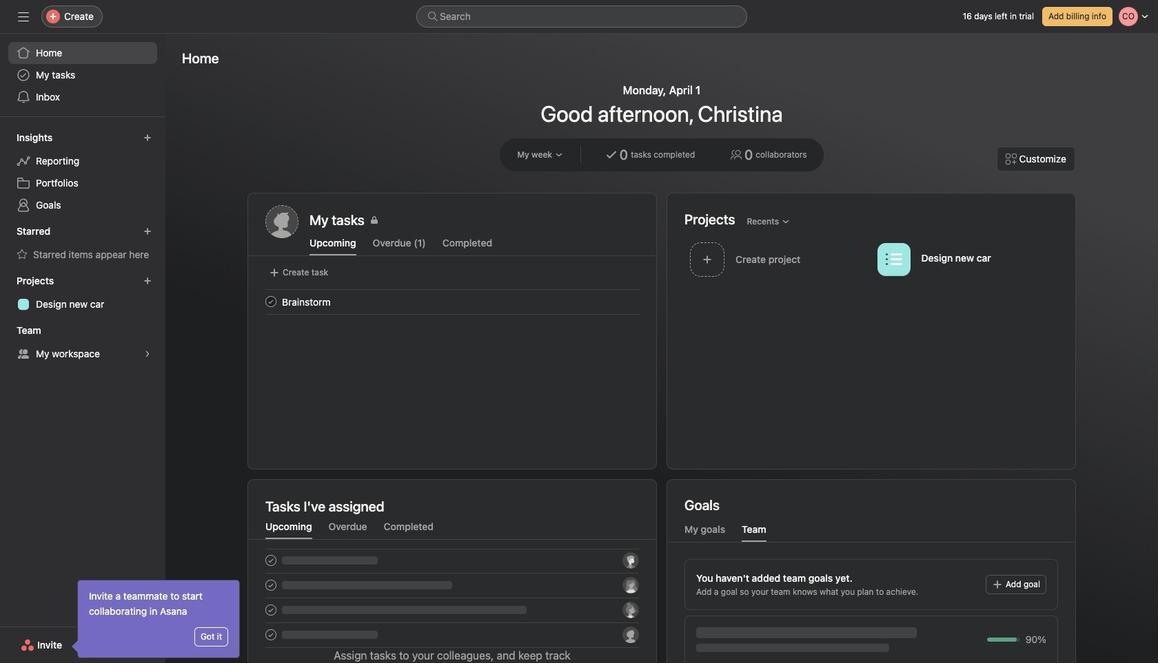 Task type: describe. For each thing, give the bounding box(es) containing it.
0 horizontal spatial list item
[[249, 290, 656, 314]]

hide sidebar image
[[18, 11, 29, 22]]

teams element
[[0, 319, 165, 368]]

starred element
[[0, 219, 165, 269]]

projects element
[[0, 269, 165, 319]]

see details, my workspace image
[[143, 350, 152, 359]]

add profile photo image
[[265, 205, 299, 239]]

add items to starred image
[[143, 228, 152, 236]]

new project or portfolio image
[[143, 277, 152, 285]]

1 horizontal spatial list item
[[685, 239, 872, 281]]



Task type: locate. For each thing, give the bounding box(es) containing it.
list image
[[886, 251, 902, 268]]

new insights image
[[143, 134, 152, 142]]

tooltip
[[74, 581, 239, 658]]

mark complete image
[[263, 294, 279, 310]]

1 vertical spatial list item
[[249, 290, 656, 314]]

0 vertical spatial list item
[[685, 239, 872, 281]]

insights element
[[0, 125, 165, 219]]

list box
[[416, 6, 747, 28]]

Mark complete checkbox
[[263, 294, 279, 310]]

list item
[[685, 239, 872, 281], [249, 290, 656, 314]]

global element
[[0, 34, 165, 117]]



Task type: vqa. For each thing, say whether or not it's contained in the screenshot.
List Item
yes



